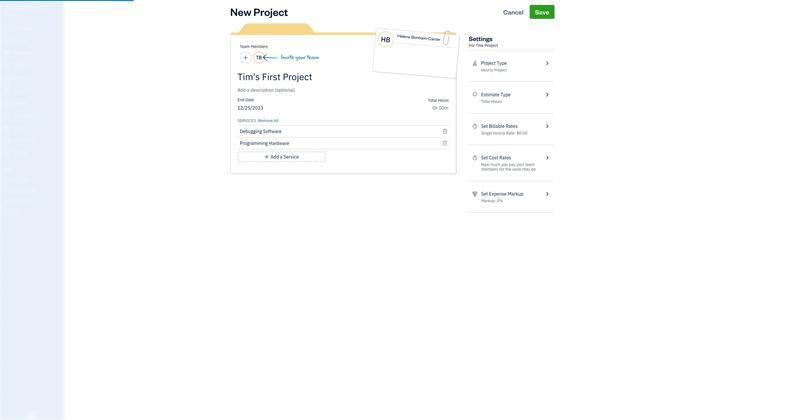Task type: locate. For each thing, give the bounding box(es) containing it.
total down estimate
[[481, 99, 490, 104]]

0 vertical spatial set
[[481, 123, 488, 129]]

0 horizontal spatial team
[[307, 54, 319, 61]]

graveyard
[[5, 5, 25, 11]]

and
[[14, 188, 20, 193]]

team
[[240, 44, 250, 49], [4, 177, 13, 182]]

1 set from the top
[[481, 123, 488, 129]]

1 vertical spatial members
[[14, 177, 30, 182]]

members up items and services
[[14, 177, 30, 182]]

set cost rates
[[481, 155, 512, 161]]

project
[[254, 5, 288, 19], [485, 43, 498, 48], [481, 60, 496, 66], [494, 68, 507, 73]]

settings down the "bank"
[[4, 209, 18, 214]]

type for project type
[[497, 60, 507, 66]]

programming
[[240, 141, 268, 146]]

enterprises
[[26, 5, 48, 11]]

1 horizontal spatial team
[[526, 162, 535, 167]]

1 horizontal spatial team
[[240, 44, 250, 49]]

1 vertical spatial team
[[526, 162, 535, 167]]

rate
[[507, 131, 515, 136]]

1 vertical spatial services
[[21, 188, 35, 193]]

0 horizontal spatial settings
[[4, 209, 18, 214]]

items
[[4, 188, 13, 193]]

1 horizontal spatial team members
[[240, 44, 268, 49]]

1 vertical spatial team members
[[4, 177, 30, 182]]

members
[[251, 44, 268, 49], [14, 177, 30, 182]]

total hours up "hourly budget" text field
[[428, 98, 449, 103]]

settings
[[469, 34, 493, 43], [4, 209, 18, 214]]

services right and
[[21, 188, 35, 193]]

carter
[[428, 36, 441, 42]]

1 horizontal spatial total hours
[[481, 99, 502, 104]]

project type
[[481, 60, 507, 66]]

settings link
[[1, 207, 62, 217]]

bank connections
[[4, 199, 34, 203]]

hourly down project type
[[481, 68, 493, 73]]

team up 'project name' text field
[[307, 54, 319, 61]]

1 vertical spatial type
[[501, 92, 511, 98]]

your right pay
[[517, 162, 525, 167]]

services up debugging at the top
[[238, 118, 256, 123]]

graveyard enterprises owner
[[5, 5, 48, 16]]

2 set from the top
[[481, 155, 488, 161]]

team members up tb
[[240, 44, 268, 49]]

new project
[[230, 5, 288, 19]]

0 vertical spatial team
[[240, 44, 250, 49]]

programming hardware
[[240, 141, 289, 146]]

software
[[263, 129, 282, 134]]

settings for settings
[[4, 209, 18, 214]]

team up items
[[4, 177, 13, 182]]

type up 'hourly project'
[[497, 60, 507, 66]]

0 vertical spatial your
[[296, 54, 306, 61]]

1 vertical spatial your
[[517, 162, 525, 167]]

settings up the this
[[469, 34, 493, 43]]

5 chevronright image from the top
[[545, 191, 550, 198]]

1 chevronright image from the top
[[545, 60, 550, 67]]

1 vertical spatial set
[[481, 155, 488, 161]]

service
[[284, 154, 299, 160]]

:
[[515, 131, 516, 136]]

Project Description text field
[[238, 87, 397, 94]]

this
[[476, 43, 484, 48]]

hourly
[[481, 68, 493, 73], [494, 131, 506, 136]]

hours up "hourly budget" text field
[[438, 98, 449, 103]]

save
[[535, 8, 550, 16]]

type right estimate
[[501, 92, 511, 98]]

estimates image
[[473, 91, 478, 98]]

helena
[[397, 33, 411, 40]]

single
[[481, 131, 493, 136]]

team members inside main element
[[4, 177, 30, 182]]

hourly down set billable rates
[[494, 131, 506, 136]]

total hours
[[428, 98, 449, 103], [481, 99, 502, 104]]

team
[[307, 54, 319, 61], [526, 162, 535, 167]]

end
[[238, 97, 245, 103]]

expense image
[[4, 88, 11, 94]]

0 vertical spatial settings
[[469, 34, 493, 43]]

0 horizontal spatial team members
[[4, 177, 30, 182]]

1 vertical spatial remove project service image
[[443, 140, 448, 147]]

0 horizontal spatial members
[[14, 177, 30, 182]]

rates
[[506, 123, 518, 129], [500, 155, 512, 161]]

team right work
[[526, 162, 535, 167]]

connections
[[13, 199, 34, 203]]

dashboard image
[[4, 26, 11, 32]]

remove all button
[[257, 116, 279, 124]]

chevronright image for estimate type
[[545, 91, 550, 98]]

total hours down estimate
[[481, 99, 502, 104]]

members inside main element
[[14, 177, 30, 182]]

set billable rates
[[481, 123, 518, 129]]

freshbooks image
[[27, 411, 37, 418]]

settings inside main element
[[4, 209, 18, 214]]

0 vertical spatial remove project service image
[[443, 128, 448, 135]]

estimate
[[481, 92, 500, 98]]

3 chevronright image from the top
[[545, 123, 550, 130]]

project inside settings for this project
[[485, 43, 498, 48]]

set up "markup:" at the top right of page
[[481, 191, 488, 197]]

pay
[[509, 162, 516, 167]]

expense
[[489, 191, 507, 197]]

cancel
[[504, 8, 524, 16]]

1 horizontal spatial total
[[481, 99, 490, 104]]

hourly project
[[481, 68, 507, 73]]

0 vertical spatial rates
[[506, 123, 518, 129]]

1 vertical spatial rates
[[500, 155, 512, 161]]

3 set from the top
[[481, 191, 488, 197]]

work
[[513, 167, 522, 172]]

total
[[428, 98, 437, 103], [481, 99, 490, 104]]

chevronright image for set billable rates
[[545, 123, 550, 130]]

4 chevronright image from the top
[[545, 154, 550, 161]]

1 horizontal spatial services
[[238, 118, 256, 123]]

members up tb
[[251, 44, 268, 49]]

chevronright image
[[545, 60, 550, 67], [545, 91, 550, 98], [545, 123, 550, 130], [545, 154, 550, 161], [545, 191, 550, 198]]

total up "hourly budget" text field
[[428, 98, 437, 103]]

markup: 0%
[[481, 198, 504, 204]]

they
[[523, 167, 531, 172]]

team members
[[240, 44, 268, 49], [4, 177, 30, 182]]

0 horizontal spatial services
[[21, 188, 35, 193]]

your
[[296, 54, 306, 61], [517, 162, 525, 167]]

hardware
[[269, 141, 289, 146]]

rates up you
[[500, 155, 512, 161]]

1 remove project service image from the top
[[443, 128, 448, 135]]

0 horizontal spatial total hours
[[428, 98, 449, 103]]

remove project service image
[[443, 128, 448, 135], [443, 140, 448, 147]]

0 horizontal spatial hours
[[438, 98, 449, 103]]

set
[[481, 123, 488, 129], [481, 155, 488, 161], [481, 191, 488, 197]]

0 vertical spatial services
[[238, 118, 256, 123]]

set up how
[[481, 155, 488, 161]]

1 vertical spatial team
[[4, 177, 13, 182]]

hours
[[438, 98, 449, 103], [491, 99, 502, 104]]

team members up and
[[4, 177, 30, 182]]

your right invite at left
[[296, 54, 306, 61]]

helena bonham-carter
[[397, 33, 441, 42]]

invite your team
[[281, 54, 319, 61]]

0 horizontal spatial total
[[428, 98, 437, 103]]

1 vertical spatial settings
[[4, 209, 18, 214]]

set for set cost rates
[[481, 155, 488, 161]]

rates up rate
[[506, 123, 518, 129]]

add team member image
[[243, 54, 248, 61]]

0%
[[497, 198, 504, 204]]

1 horizontal spatial settings
[[469, 34, 493, 43]]

2 chevronright image from the top
[[545, 91, 550, 98]]

2 remove project service image from the top
[[443, 140, 448, 147]]

bonham-
[[411, 34, 429, 41]]

0 horizontal spatial team
[[4, 177, 13, 182]]

Hourly Budget text field
[[433, 105, 449, 111]]

do
[[532, 167, 536, 172]]

set for set expense markup
[[481, 191, 488, 197]]

set up "single"
[[481, 123, 488, 129]]

0 horizontal spatial your
[[296, 54, 306, 61]]

estimate image
[[4, 51, 11, 56]]

projects image
[[473, 60, 478, 67]]

settings inside settings for this project
[[469, 34, 493, 43]]

timetracking image
[[473, 154, 478, 161]]

0 vertical spatial type
[[497, 60, 507, 66]]

report image
[[4, 150, 11, 156]]

main element
[[0, 0, 78, 421]]

team up "add team member" icon
[[240, 44, 250, 49]]

1 horizontal spatial your
[[517, 162, 525, 167]]

hours down the estimate type at right
[[491, 99, 502, 104]]

1 horizontal spatial members
[[251, 44, 268, 49]]

services
[[238, 118, 256, 123], [21, 188, 35, 193]]

services remove all
[[238, 118, 279, 123]]

$0.00
[[517, 131, 528, 136]]

type
[[497, 60, 507, 66], [501, 92, 511, 98]]

Project Name text field
[[238, 71, 397, 83]]

date
[[246, 97, 254, 103]]

remove
[[258, 118, 273, 123]]

2 vertical spatial set
[[481, 191, 488, 197]]

owner
[[5, 12, 16, 16]]



Task type: describe. For each thing, give the bounding box(es) containing it.
invoice image
[[4, 63, 11, 69]]

bank connections link
[[1, 196, 62, 206]]

apps link
[[1, 164, 62, 174]]

cost
[[489, 155, 499, 161]]

new
[[230, 5, 252, 19]]

End date in  format text field
[[238, 105, 308, 111]]

1 vertical spatial hourly
[[494, 131, 506, 136]]

end date
[[238, 97, 254, 103]]

a
[[280, 154, 283, 160]]

much
[[491, 162, 501, 167]]

remove project service image for debugging software
[[443, 128, 448, 135]]

add
[[271, 154, 279, 160]]

for
[[500, 167, 505, 172]]

items and services link
[[1, 185, 62, 196]]

members
[[481, 167, 499, 172]]

set expense markup
[[481, 191, 524, 197]]

tb
[[256, 55, 262, 61]]

team inside main element
[[4, 177, 13, 182]]

services inside main element
[[21, 188, 35, 193]]

0 vertical spatial members
[[251, 44, 268, 49]]

remove project service image for programming hardware
[[443, 140, 448, 147]]

0 vertical spatial team members
[[240, 44, 268, 49]]

team inside how much you pay your team members for the work they do
[[526, 162, 535, 167]]

timer image
[[4, 113, 11, 119]]

settings for settings for this project
[[469, 34, 493, 43]]

1 horizontal spatial hours
[[491, 99, 502, 104]]

debugging
[[240, 129, 262, 134]]

plus image
[[264, 154, 270, 160]]

save button
[[530, 5, 555, 19]]

chevronright image for project type
[[545, 60, 550, 67]]

your inside how much you pay your team members for the work they do
[[517, 162, 525, 167]]

type for estimate type
[[501, 92, 511, 98]]

0 vertical spatial hourly
[[481, 68, 493, 73]]

add a service button
[[238, 152, 326, 162]]

project image
[[4, 101, 11, 106]]

client image
[[4, 38, 11, 44]]

money image
[[4, 125, 11, 131]]

invite
[[281, 54, 294, 61]]

markup:
[[481, 198, 496, 204]]

set for set billable rates
[[481, 123, 488, 129]]

payment image
[[4, 76, 11, 81]]

billable
[[489, 123, 505, 129]]

items and services
[[4, 188, 35, 193]]

how
[[481, 162, 490, 167]]

how much you pay your team members for the work they do
[[481, 162, 536, 172]]

cancel button
[[498, 5, 529, 19]]

hb
[[381, 34, 391, 44]]

the
[[506, 167, 512, 172]]

chevronright image for set expense markup
[[545, 191, 550, 198]]

expenses image
[[473, 191, 478, 198]]

debugging software
[[240, 129, 282, 134]]

0 vertical spatial team
[[307, 54, 319, 61]]

you
[[502, 162, 508, 167]]

apps
[[4, 167, 13, 171]]

single hourly rate : $0.00
[[481, 131, 528, 136]]

rates for set cost rates
[[500, 155, 512, 161]]

markup
[[508, 191, 524, 197]]

bank
[[4, 199, 13, 203]]

settings for this project
[[469, 34, 498, 48]]

for
[[469, 43, 475, 48]]

team members link
[[1, 175, 62, 185]]

all
[[274, 118, 279, 123]]

chart image
[[4, 138, 11, 144]]

rates for set billable rates
[[506, 123, 518, 129]]

chevronright image for set cost rates
[[545, 154, 550, 161]]

timetracking image
[[473, 123, 478, 130]]

add a service
[[271, 154, 299, 160]]

estimate type
[[481, 92, 511, 98]]



Task type: vqa. For each thing, say whether or not it's contained in the screenshot.
the left "the"
no



